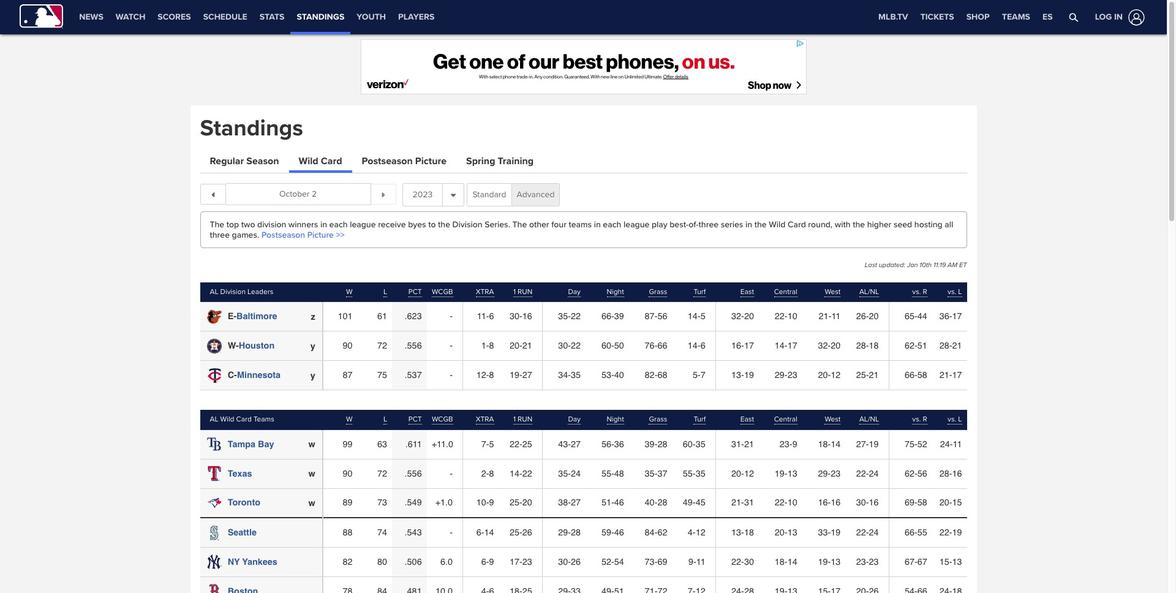 Task type: vqa. For each thing, say whether or not it's contained in the screenshot.
4th - from the bottom
yes



Task type: locate. For each thing, give the bounding box(es) containing it.
standard
[[473, 189, 507, 200]]

0 vertical spatial run
[[518, 287, 533, 296]]

1 r from the top
[[923, 287, 928, 296]]

21- left 26-
[[819, 311, 832, 321]]

63
[[378, 439, 387, 449]]

27 down 20-21
[[523, 370, 532, 380]]

26-
[[857, 311, 869, 321]]

vs. r for 75-
[[913, 415, 928, 424]]

1 vertical spatial wcgb
[[432, 415, 453, 424]]

28- for 18
[[857, 341, 869, 351]]

35 down 30-22
[[571, 370, 581, 380]]

14- for 22
[[510, 469, 523, 478]]

2 run from the top
[[518, 415, 533, 424]]

2 62- from the top
[[905, 469, 918, 478]]

0 horizontal spatial 12
[[696, 528, 706, 537]]

in
[[1115, 12, 1123, 22]]

youth link
[[351, 0, 392, 34]]

2 1 run from the top
[[513, 415, 533, 424]]

0 horizontal spatial 16-
[[732, 341, 745, 351]]

1 horizontal spatial 32-20
[[818, 341, 841, 351]]

2 90 from the top
[[343, 469, 353, 478]]

27 down '35-24'
[[571, 498, 581, 508]]

25- down 28-18 on the right bottom of page
[[857, 370, 869, 380]]

1 13- from the top
[[732, 370, 745, 380]]

17 for 21-
[[953, 370, 962, 380]]

previous day image
[[208, 192, 218, 197]]

1 night from the top
[[607, 287, 624, 296]]

0 vertical spatial 12
[[831, 370, 841, 380]]

2 horizontal spatial the
[[853, 219, 865, 230]]

1 90 from the top
[[343, 341, 353, 351]]

grass up 39-28
[[649, 415, 668, 424]]

22-10 for 32-20
[[775, 311, 798, 321]]

2 r from the top
[[923, 415, 928, 424]]

postseason picture >>
[[262, 230, 345, 240]]

17-
[[510, 557, 523, 567]]

picture up 2023 in the left top of the page
[[415, 155, 447, 167]]

es link
[[1037, 0, 1059, 34]]

2 horizontal spatial 11
[[953, 439, 962, 449]]

1 8 from the top
[[489, 341, 494, 351]]

texas
[[228, 469, 252, 478]]

1 horizontal spatial the
[[755, 219, 767, 230]]

2 in from the left
[[594, 219, 601, 230]]

35- for 24
[[558, 469, 571, 478]]

18-14 left '27-'
[[818, 439, 841, 449]]

wcgb for +11.0
[[432, 415, 453, 424]]

standard button
[[467, 183, 512, 206]]

1 vertical spatial 62-
[[905, 469, 918, 478]]

1 up 22-25
[[513, 415, 516, 424]]

2 vertical spatial 28
[[571, 528, 581, 537]]

5-7
[[693, 370, 706, 380]]

1 - from the top
[[450, 311, 453, 321]]

1 horizontal spatial in
[[594, 219, 601, 230]]

19-
[[510, 370, 523, 380], [775, 469, 788, 478], [818, 557, 831, 567]]

w for 89
[[309, 498, 315, 508]]

toolbar
[[200, 183, 396, 205]]

6 up 1-8 at the left bottom of the page
[[489, 311, 494, 321]]

2 y from the top
[[311, 371, 315, 381]]

0 vertical spatial 22
[[571, 311, 581, 321]]

1 horizontal spatial each
[[603, 219, 622, 230]]

2 secondary navigation element from the left
[[441, 0, 544, 34]]

32-20 down 21-11
[[818, 341, 841, 351]]

2 league from the left
[[624, 219, 650, 230]]

6- for 9
[[482, 557, 489, 567]]

wcgb
[[432, 287, 453, 296], [432, 415, 453, 424]]

0 vertical spatial 18-
[[818, 439, 831, 449]]

14- for 5
[[688, 311, 701, 321]]

1 vertical spatial 11
[[953, 439, 962, 449]]

55-35
[[683, 469, 706, 478]]

1 vertical spatial 6
[[701, 341, 706, 351]]

0 horizontal spatial 18-
[[775, 557, 788, 567]]

2 46 from the top
[[614, 528, 624, 537]]

26 for 30-
[[571, 557, 581, 567]]

0 horizontal spatial the
[[210, 219, 224, 230]]

1 72 from the top
[[378, 341, 387, 351]]

2 .556 from the top
[[405, 469, 422, 478]]

38-27
[[558, 498, 581, 508]]

22-10 up 20-13
[[775, 498, 798, 508]]

66- for 55
[[905, 528, 918, 537]]

wild inside the top two division winners in each league receive byes to the division series. the other four teams in each league play best-of-three series in the wild card round, with the higher seed hosting all three games.
[[769, 219, 786, 230]]

0 vertical spatial 22-24
[[857, 469, 879, 478]]

secondary navigation element
[[73, 0, 441, 34], [441, 0, 544, 34]]

0 vertical spatial 11
[[832, 311, 841, 321]]

18- down 20-13
[[775, 557, 788, 567]]

60-50
[[602, 341, 624, 351]]

the top two division winners in each league receive byes to the division series. the other four teams in each league play best-of-three series in the wild card round, with the higher seed hosting all three games.
[[210, 219, 954, 240]]

advanced
[[517, 189, 555, 200]]

r for 75-52
[[923, 415, 928, 424]]

30-16 up 20-21
[[510, 311, 532, 321]]

day up 43-27
[[568, 415, 581, 424]]

62
[[658, 528, 668, 537]]

20- down "28-16"
[[940, 498, 953, 508]]

0 vertical spatial 22-10
[[775, 311, 798, 321]]

0 vertical spatial 29-23
[[775, 370, 798, 380]]

23- left 67-
[[857, 557, 869, 567]]

45
[[696, 498, 706, 508]]

y down z
[[311, 341, 315, 351]]

4 - from the top
[[450, 469, 453, 478]]

24 for 20-12
[[869, 469, 879, 478]]

2 grass from the top
[[649, 415, 668, 424]]

1 up 20-21
[[513, 287, 516, 296]]

- left the 12-
[[450, 370, 453, 380]]

19-13
[[775, 469, 798, 478], [818, 557, 841, 567]]

log in
[[1096, 12, 1123, 22]]

1 vs. l from the top
[[948, 287, 962, 296]]

62- for 51
[[905, 341, 918, 351]]

23- right 31-21
[[780, 439, 793, 449]]

2 55- from the left
[[683, 469, 696, 478]]

21- right 66-58
[[940, 370, 953, 380]]

0 vertical spatial 58
[[918, 370, 928, 380]]

0 horizontal spatial 14
[[484, 528, 494, 537]]

2 - from the top
[[450, 341, 453, 351]]

1 run up 22-25
[[513, 415, 533, 424]]

standings inside secondary navigation element
[[297, 12, 345, 22]]

22-24
[[857, 469, 879, 478], [857, 528, 879, 537]]

19 down 16-17
[[745, 370, 754, 380]]

turf up the 14-5
[[694, 287, 706, 296]]

1 22-24 from the top
[[857, 469, 879, 478]]

16- up 13-19
[[732, 341, 745, 351]]

1 vertical spatial 56
[[918, 469, 928, 478]]

2 vertical spatial 66-
[[905, 528, 918, 537]]

1 horizontal spatial 11
[[832, 311, 841, 321]]

26 up 17-23
[[523, 528, 532, 537]]

0 vertical spatial 35
[[571, 370, 581, 380]]

2 east from the top
[[741, 415, 754, 424]]

2 72 from the top
[[378, 469, 387, 478]]

vs. l for 24-
[[948, 415, 962, 424]]

r for 65-44
[[923, 287, 928, 296]]

32- down 21-11
[[818, 341, 831, 351]]

1 46 from the top
[[614, 498, 624, 508]]

12 left 25-21
[[831, 370, 841, 380]]

2 day from the top
[[568, 415, 581, 424]]

22- down 13-18
[[732, 557, 745, 567]]

0 vertical spatial 23-
[[780, 439, 793, 449]]

10-9
[[477, 498, 494, 508]]

1 vertical spatial run
[[518, 415, 533, 424]]

1 58 from the top
[[918, 370, 928, 380]]

0 horizontal spatial 21-
[[732, 498, 745, 508]]

8 left 20-21
[[489, 341, 494, 351]]

grass for 87-
[[649, 287, 668, 296]]

1 vertical spatial west
[[825, 415, 841, 424]]

w for 99
[[346, 415, 353, 424]]

6 up '7'
[[701, 341, 706, 351]]

5 left 22-25
[[489, 439, 494, 449]]

67
[[918, 557, 928, 567]]

44
[[918, 311, 928, 321]]

27 for 38-
[[571, 498, 581, 508]]

central for 22-
[[774, 287, 798, 296]]

66- down the 62-51
[[905, 370, 918, 380]]

40-
[[645, 498, 658, 508]]

0 horizontal spatial 32-20
[[732, 311, 754, 321]]

0 vertical spatial 66-
[[602, 311, 614, 321]]

0 vertical spatial wcgb
[[432, 287, 453, 296]]

best-
[[670, 219, 689, 230]]

2 al/nl from the top
[[860, 415, 879, 424]]

51
[[918, 341, 928, 351]]

1 vertical spatial 27
[[571, 439, 581, 449]]

.556 up .549 at the left bottom
[[405, 469, 422, 478]]

1 pct from the top
[[409, 287, 422, 296]]

0 horizontal spatial 26
[[523, 528, 532, 537]]

12
[[831, 370, 841, 380], [745, 469, 754, 478], [696, 528, 706, 537]]

62- for 56
[[905, 469, 918, 478]]

1 vertical spatial picture
[[307, 230, 334, 240]]

54
[[614, 557, 624, 567]]

11 for 9-
[[697, 557, 706, 567]]

2 w from the top
[[346, 415, 353, 424]]

22 for 30-
[[571, 341, 581, 351]]

1 vs. r from the top
[[913, 287, 928, 296]]

1 22-10 from the top
[[775, 311, 798, 321]]

21 down 28-18 on the right bottom of page
[[869, 370, 879, 380]]

90 up the 87
[[343, 341, 353, 351]]

14 up 6-9
[[484, 528, 494, 537]]

al/nl up 27-19
[[860, 415, 879, 424]]

1 horizontal spatial 21-
[[819, 311, 832, 321]]

al division leaders
[[210, 287, 273, 296], [210, 287, 273, 296]]

1 horizontal spatial 18-
[[818, 439, 831, 449]]

.623
[[405, 311, 422, 321]]

21
[[523, 341, 532, 351], [953, 341, 962, 351], [869, 370, 879, 380], [745, 439, 754, 449]]

ny yankees image
[[207, 555, 222, 570]]

22 for 14-
[[523, 469, 532, 478]]

1 turf from the top
[[694, 287, 706, 296]]

1 vertical spatial 21-
[[940, 370, 953, 380]]

1 horizontal spatial the
[[513, 219, 527, 230]]

turf up 60-35
[[694, 415, 706, 424]]

31-21
[[732, 439, 754, 449]]

players
[[398, 12, 435, 22]]

56 left "28-16"
[[918, 469, 928, 478]]

1 vertical spatial 14
[[484, 528, 494, 537]]

east
[[741, 287, 754, 296], [741, 415, 754, 424]]

19 left the 75-
[[869, 439, 879, 449]]

w for 99
[[309, 440, 315, 449]]

night for 56-
[[607, 415, 624, 424]]

round,
[[809, 219, 833, 230]]

1 vertical spatial 9
[[489, 498, 494, 508]]

0 vertical spatial 72
[[378, 341, 387, 351]]

0 vertical spatial 26
[[523, 528, 532, 537]]

0 horizontal spatial 6
[[489, 311, 494, 321]]

central up 14-17
[[774, 287, 798, 296]]

66-58
[[905, 370, 928, 380]]

0 horizontal spatial 23-
[[780, 439, 793, 449]]

20-12 left 25-21
[[818, 370, 841, 380]]

1 62- from the top
[[905, 341, 918, 351]]

60-
[[602, 341, 614, 351], [683, 439, 696, 449]]

21- for 11
[[819, 311, 832, 321]]

1 run from the top
[[518, 287, 533, 296]]

2 each from the left
[[603, 219, 622, 230]]

vs. up 36-17
[[948, 287, 957, 296]]

- for 6-14
[[450, 528, 453, 537]]

postseason up arrow right icon 'button'
[[362, 155, 413, 167]]

1 each from the left
[[329, 219, 348, 230]]

2 10 from the top
[[788, 498, 798, 508]]

1 horizontal spatial 5
[[701, 311, 706, 321]]

9 for 10-
[[489, 498, 494, 508]]

19-13 down the 33-19
[[818, 557, 841, 567]]

postseason
[[362, 155, 413, 167], [262, 230, 305, 240]]

1 vertical spatial 6-
[[482, 557, 489, 567]]

62- down 65- at the bottom of page
[[905, 341, 918, 351]]

35 for 55-
[[696, 469, 706, 478]]

2 vs. r from the top
[[913, 415, 928, 424]]

1 run for 30-
[[513, 287, 533, 296]]

1-8
[[482, 341, 494, 351]]

1 10 from the top
[[788, 311, 798, 321]]

1 al/nl from the top
[[860, 287, 879, 296]]

2 1 from the top
[[513, 415, 516, 424]]

1 run for 22-
[[513, 415, 533, 424]]

90 for 89
[[343, 469, 353, 478]]

58 for 69-
[[918, 498, 928, 508]]

1 vertical spatial vs. r
[[913, 415, 928, 424]]

28- right 51
[[940, 341, 953, 351]]

grass for 39-
[[649, 415, 668, 424]]

xtra for 11-
[[476, 287, 494, 296]]

0 horizontal spatial 60-
[[602, 341, 614, 351]]

west for 21-
[[825, 287, 841, 296]]

2 vertical spatial 21-
[[732, 498, 745, 508]]

2 horizontal spatial 29-
[[818, 469, 831, 478]]

- left 11-
[[450, 311, 453, 321]]

56 for 87-
[[658, 311, 668, 321]]

1 horizontal spatial 60-
[[683, 439, 696, 449]]

84-
[[645, 528, 658, 537]]

2 13- from the top
[[732, 528, 745, 537]]

30
[[745, 557, 754, 567]]

1 vertical spatial 22-10
[[775, 498, 798, 508]]

22 for 35-
[[571, 311, 581, 321]]

.543
[[405, 528, 422, 537]]

16- up 33-
[[818, 498, 831, 508]]

1 y from the top
[[311, 341, 315, 351]]

1 w from the top
[[309, 440, 315, 449]]

1 vertical spatial night
[[607, 415, 624, 424]]

19 for 33-
[[831, 528, 841, 537]]

1 grass from the top
[[649, 287, 668, 296]]

1 vertical spatial vs. l
[[948, 415, 962, 424]]

0 vertical spatial 19-13
[[775, 469, 798, 478]]

y left the 87
[[311, 371, 315, 381]]

1 w from the top
[[346, 287, 353, 296]]

1 55- from the left
[[602, 469, 614, 478]]

35- up 30-22
[[558, 311, 571, 321]]

1 vertical spatial 35
[[696, 439, 706, 449]]

17 for 16-
[[745, 341, 754, 351]]

arrow right icon button
[[371, 184, 396, 205]]

14 down 20-13
[[788, 557, 798, 567]]

w- houston
[[228, 341, 275, 351]]

22-24 up 23-23
[[857, 528, 879, 537]]

east up 16-17
[[741, 287, 754, 296]]

vs. l up 36-17
[[948, 287, 962, 296]]

2 vertical spatial 35
[[696, 469, 706, 478]]

0 horizontal spatial 18
[[745, 528, 754, 537]]

0 horizontal spatial 29-
[[558, 528, 571, 537]]

33-19
[[818, 528, 841, 537]]

1 vertical spatial 32-20
[[818, 341, 841, 351]]

28 for 29-
[[571, 528, 581, 537]]

27
[[523, 370, 532, 380], [571, 439, 581, 449], [571, 498, 581, 508]]

0 vertical spatial east
[[741, 287, 754, 296]]

each right winners
[[329, 219, 348, 230]]

1 vertical spatial 19-
[[775, 469, 788, 478]]

1 vertical spatial 60-
[[683, 439, 696, 449]]

29- down 14-17
[[775, 370, 788, 380]]

1 1 run from the top
[[513, 287, 533, 296]]

1 vertical spatial 90
[[343, 469, 353, 478]]

22 down 25
[[523, 469, 532, 478]]

72 for 75
[[378, 341, 387, 351]]

- for 1-8
[[450, 341, 453, 351]]

central up 23-9
[[774, 415, 798, 424]]

schedule link
[[197, 0, 254, 34]]

3 - from the top
[[450, 370, 453, 380]]

2 vertical spatial 29-
[[558, 528, 571, 537]]

24 up 38-27 on the left of page
[[571, 469, 581, 478]]

10th
[[920, 261, 932, 269]]

xtra for 7-
[[476, 415, 494, 424]]

picture for postseason picture >>
[[307, 230, 334, 240]]

east for 31-
[[741, 415, 754, 424]]

0 vertical spatial 6
[[489, 311, 494, 321]]

29-23 up 16-16
[[818, 469, 841, 478]]

5 - from the top
[[450, 528, 453, 537]]

0 vertical spatial 20-12
[[818, 370, 841, 380]]

0 vertical spatial 27
[[523, 370, 532, 380]]

87-56
[[645, 311, 668, 321]]

0 horizontal spatial 29-23
[[775, 370, 798, 380]]

32-20 up 16-17
[[732, 311, 754, 321]]

.537
[[405, 370, 422, 380]]

in right teams
[[594, 219, 601, 230]]

55- up 51-
[[602, 469, 614, 478]]

east up 31-21
[[741, 415, 754, 424]]

1 .556 from the top
[[405, 341, 422, 351]]

55-
[[602, 469, 614, 478], [683, 469, 696, 478]]

2 wcgb from the top
[[432, 415, 453, 424]]

2 vertical spatial 19-
[[818, 557, 831, 567]]

2 22-24 from the top
[[857, 528, 879, 537]]

tampa bay link
[[228, 439, 274, 449]]

advertisement element
[[361, 39, 807, 94], [784, 115, 967, 146]]

2 west from the top
[[825, 415, 841, 424]]

18 for 28-
[[869, 341, 879, 351]]

3 w from the top
[[309, 498, 315, 508]]

18 for 13-
[[745, 528, 754, 537]]

0 vertical spatial grass
[[649, 287, 668, 296]]

2 vs. l from the top
[[948, 415, 962, 424]]

ny yankees link
[[228, 557, 278, 567]]

1 vertical spatial 29-23
[[818, 469, 841, 478]]

card
[[321, 155, 342, 167], [788, 219, 806, 230], [236, 415, 252, 424], [236, 415, 252, 424]]

18 down 26-20
[[869, 341, 879, 351]]

1 vertical spatial 26
[[571, 557, 581, 567]]

17 right 16-17
[[788, 341, 798, 351]]

0 vertical spatial 62-
[[905, 341, 918, 351]]

30-16 right 16-16
[[857, 498, 879, 508]]

four
[[552, 219, 567, 230]]

three left games.
[[210, 230, 230, 240]]

1 wcgb from the top
[[432, 287, 453, 296]]

30- right 16-16
[[857, 498, 869, 508]]

16-
[[732, 341, 745, 351], [818, 498, 831, 508]]

3 8 from the top
[[489, 469, 494, 478]]

1 vertical spatial 66-
[[905, 370, 918, 380]]

central for 23-
[[774, 415, 798, 424]]

36-17
[[940, 311, 962, 321]]

1 vertical spatial 16-
[[818, 498, 831, 508]]

10-
[[477, 498, 489, 508]]

0 vertical spatial 28
[[658, 439, 668, 449]]

25- for 20
[[510, 498, 523, 508]]

1 central from the top
[[774, 287, 798, 296]]

22-24 for 19
[[857, 528, 879, 537]]

0 vertical spatial 60-
[[602, 341, 614, 351]]

regular season link
[[210, 155, 279, 170]]

19- down 33-
[[818, 557, 831, 567]]

13- for 19
[[732, 370, 745, 380]]

log in button
[[1081, 6, 1148, 28]]

1 west from the top
[[825, 287, 841, 296]]

11 for 21-
[[832, 311, 841, 321]]

1 xtra from the top
[[476, 287, 494, 296]]

20-12
[[818, 370, 841, 380], [732, 469, 754, 478]]

30-26
[[558, 557, 581, 567]]

0 vertical spatial xtra
[[476, 287, 494, 296]]

35 up 45
[[696, 469, 706, 478]]

2 22-10 from the top
[[775, 498, 798, 508]]

league left play
[[624, 219, 650, 230]]

al/nl for 26-
[[860, 287, 879, 296]]

22 down 35-22
[[571, 341, 581, 351]]

18- right 23-9
[[818, 439, 831, 449]]

25- for 26
[[510, 528, 523, 537]]

.556 for .611
[[405, 469, 422, 478]]

20 up 28-18 on the right bottom of page
[[869, 311, 879, 321]]

secondary navigation element containing news
[[73, 0, 441, 34]]

1 vertical spatial 32-
[[818, 341, 831, 351]]

1 1 from the top
[[513, 287, 516, 296]]

62- up "69-"
[[905, 469, 918, 478]]

2 w from the top
[[309, 469, 315, 479]]

87-
[[645, 311, 658, 321]]

1 east from the top
[[741, 287, 754, 296]]

60- up 53-
[[602, 341, 614, 351]]

boston image
[[207, 584, 222, 593]]

y
[[311, 341, 315, 351], [311, 371, 315, 381]]

1 vertical spatial y
[[311, 371, 315, 381]]

21- for 17
[[940, 370, 953, 380]]

run up 20-21
[[518, 287, 533, 296]]

wild
[[299, 155, 318, 167], [769, 219, 786, 230], [220, 415, 234, 424], [220, 415, 234, 424]]

tickets link
[[915, 0, 961, 34]]

2 xtra from the top
[[476, 415, 494, 424]]

66- for 58
[[905, 370, 918, 380]]

regular season
[[210, 155, 279, 167]]

28 up 37 at the right bottom of the page
[[658, 439, 668, 449]]

21-17
[[940, 370, 962, 380]]

0 vertical spatial 10
[[788, 311, 798, 321]]

24-
[[941, 439, 953, 449]]

log
[[1096, 12, 1113, 22]]

46 up 54 on the bottom right of page
[[614, 528, 624, 537]]

22- up 20-13
[[775, 498, 788, 508]]

1 horizontal spatial 29-
[[775, 370, 788, 380]]

1 vertical spatial 23-
[[857, 557, 869, 567]]

0 vertical spatial central
[[774, 287, 798, 296]]

baltimore
[[237, 311, 277, 321]]

9-
[[689, 557, 697, 567]]

vs. l
[[948, 287, 962, 296], [948, 415, 962, 424]]

14- right the 2-8
[[510, 469, 523, 478]]

w up 101 at left
[[346, 287, 353, 296]]

2 turf from the top
[[694, 415, 706, 424]]

2 vertical spatial 9
[[489, 557, 494, 567]]

55-48
[[602, 469, 624, 478]]

13 down the 33-19
[[831, 557, 841, 567]]

27 for 43-
[[571, 439, 581, 449]]

20-
[[510, 341, 523, 351], [818, 370, 831, 380], [732, 469, 745, 478], [940, 498, 953, 508], [775, 528, 788, 537]]

stats
[[260, 12, 285, 22]]

1 vertical spatial 18-
[[775, 557, 788, 567]]

0 vertical spatial 5
[[701, 311, 706, 321]]

2 night from the top
[[607, 415, 624, 424]]

- left 1-
[[450, 341, 453, 351]]

75-52
[[905, 439, 928, 449]]

11 left 26-
[[832, 311, 841, 321]]

58 for 66-
[[918, 370, 928, 380]]

2 central from the top
[[774, 415, 798, 424]]

23-9
[[780, 439, 798, 449]]

c-
[[228, 370, 237, 380]]

vs. r for 65-
[[913, 287, 928, 296]]

2 8 from the top
[[489, 370, 494, 380]]

1 vertical spatial postseason
[[262, 230, 305, 240]]

21-
[[819, 311, 832, 321], [940, 370, 953, 380], [732, 498, 745, 508]]

39-28
[[645, 439, 668, 449]]

28- down 26-
[[857, 341, 869, 351]]

minnesota image
[[207, 368, 222, 383]]

1 day from the top
[[568, 287, 581, 296]]

58 left 20-15
[[918, 498, 928, 508]]

2 58 from the top
[[918, 498, 928, 508]]

2 pct from the top
[[409, 415, 422, 424]]

1 secondary navigation element from the left
[[73, 0, 441, 34]]

19 for 22-
[[953, 528, 962, 537]]



Task type: describe. For each thing, give the bounding box(es) containing it.
19-27
[[510, 370, 532, 380]]

0 vertical spatial 19-
[[510, 370, 523, 380]]

26 for 25-
[[523, 528, 532, 537]]

21-11
[[819, 311, 841, 321]]

51-
[[602, 498, 614, 508]]

byes
[[408, 219, 426, 230]]

14- for 17
[[775, 341, 788, 351]]

advanced button
[[512, 183, 560, 206]]

minnesota link
[[237, 370, 281, 380]]

l up 24-11
[[959, 415, 962, 424]]

2 the from the left
[[755, 219, 767, 230]]

13 down 23-9
[[788, 469, 798, 478]]

.556 for .623
[[405, 341, 422, 351]]

wcgb for -
[[432, 287, 453, 296]]

8 for 12-
[[489, 370, 494, 380]]

49-45
[[683, 498, 706, 508]]

51-46
[[602, 498, 624, 508]]

5 for 7-
[[489, 439, 494, 449]]

1 vertical spatial 19-13
[[818, 557, 841, 567]]

1 vertical spatial 12
[[745, 469, 754, 478]]

73
[[378, 498, 387, 508]]

turf for 14-
[[694, 287, 706, 296]]

bay
[[258, 439, 274, 449]]

houston
[[239, 341, 275, 351]]

55
[[918, 528, 928, 537]]

seattle image
[[207, 526, 222, 540]]

22- up 14-17
[[775, 311, 788, 321]]

arrow down image
[[451, 193, 456, 198]]

13 down the '22-19' at the bottom
[[953, 557, 962, 567]]

0 vertical spatial 30-16
[[510, 311, 532, 321]]

- for 11-6
[[450, 311, 453, 321]]

36
[[614, 439, 624, 449]]

20- right 1-8 at the left bottom of the page
[[510, 341, 523, 351]]

14- for 6
[[688, 341, 701, 351]]

y for 87
[[311, 371, 315, 381]]

1 vertical spatial standings
[[200, 115, 303, 142]]

hosting
[[915, 219, 943, 230]]

toronto image
[[207, 496, 222, 511]]

tampa
[[228, 439, 256, 449]]

news link
[[73, 0, 110, 34]]

c- minnesota
[[228, 370, 281, 380]]

west for 18-
[[825, 415, 841, 424]]

20 up 16-17
[[745, 311, 754, 321]]

1 in from the left
[[320, 219, 327, 230]]

43-
[[558, 439, 571, 449]]

23- for 23
[[857, 557, 869, 567]]

6 for 11-
[[489, 311, 494, 321]]

tampa bay image
[[207, 437, 222, 452]]

69-58
[[905, 498, 928, 508]]

w for 101
[[346, 287, 353, 296]]

90 for 87
[[343, 341, 353, 351]]

3 the from the left
[[853, 219, 865, 230]]

1 the from the left
[[438, 219, 450, 230]]

turf for 60-
[[694, 415, 706, 424]]

l up 63
[[384, 415, 387, 424]]

6 for 14-
[[701, 341, 706, 351]]

17 for 14-
[[788, 341, 798, 351]]

night for 66-
[[607, 287, 624, 296]]

66- for 39
[[602, 311, 614, 321]]

1 horizontal spatial three
[[699, 219, 719, 230]]

1 the from the left
[[210, 219, 224, 230]]

16 up the 33-19
[[831, 498, 841, 508]]

35 for 60-
[[696, 439, 706, 449]]

shop link
[[961, 0, 996, 34]]

66-55
[[905, 528, 928, 537]]

2 vertical spatial 12
[[696, 528, 706, 537]]

training
[[498, 155, 534, 167]]

1 vertical spatial 20-12
[[732, 469, 754, 478]]

60- for 35
[[683, 439, 696, 449]]

25-20
[[510, 498, 532, 508]]

35- for 37
[[645, 469, 658, 478]]

53-
[[602, 370, 614, 380]]

31
[[745, 498, 754, 508]]

76-
[[645, 341, 658, 351]]

23 down 25-26
[[523, 557, 532, 567]]

higher
[[868, 219, 892, 230]]

tickets
[[921, 12, 955, 22]]

16 up 15
[[953, 469, 962, 478]]

52-
[[602, 557, 614, 567]]

scores link
[[152, 0, 197, 34]]

news
[[79, 12, 103, 22]]

top navigation menu bar
[[0, 0, 1167, 34]]

27-
[[857, 439, 869, 449]]

- for 12-8
[[450, 370, 453, 380]]

22- right 55
[[940, 528, 953, 537]]

east for 32-
[[741, 287, 754, 296]]

25-26
[[510, 528, 532, 537]]

+11.0
[[432, 439, 454, 449]]

65-44
[[905, 311, 928, 321]]

play
[[652, 219, 668, 230]]

11 for 24-
[[953, 439, 962, 449]]

3 in from the left
[[746, 219, 753, 230]]

+1.0
[[436, 498, 453, 508]]

0 vertical spatial 32-20
[[732, 311, 754, 321]]

50
[[614, 341, 624, 351]]

14-22
[[510, 469, 532, 478]]

0 horizontal spatial 19-13
[[775, 469, 798, 478]]

5 for 14-
[[701, 311, 706, 321]]

15
[[953, 498, 962, 508]]

30- up 34-
[[558, 341, 571, 351]]

wild card
[[299, 155, 342, 167]]

day for 35-
[[568, 287, 581, 296]]

teams inside tertiary navigation element
[[1002, 12, 1031, 22]]

22- up 23-23
[[857, 528, 869, 537]]

22-24 for 23
[[857, 469, 879, 478]]

postseason for postseason picture >>
[[262, 230, 305, 240]]

35 for 34-
[[571, 370, 581, 380]]

35-22
[[558, 311, 581, 321]]

1 for 30-16
[[513, 287, 516, 296]]

66
[[658, 341, 668, 351]]

receive
[[378, 219, 406, 230]]

pct for .623
[[409, 287, 422, 296]]

10 for 21-
[[788, 311, 798, 321]]

22- right "7-5" on the left bottom
[[510, 439, 523, 449]]

arrow left icon button
[[200, 184, 226, 205]]

2023
[[413, 189, 433, 200]]

62-51
[[905, 341, 928, 351]]

89
[[343, 498, 353, 508]]

69-
[[905, 498, 918, 508]]

76-66
[[645, 341, 668, 351]]

12-8
[[477, 370, 494, 380]]

mlb.tv
[[879, 12, 909, 22]]

standings link
[[291, 0, 351, 32]]

67-67
[[905, 557, 928, 567]]

last updated: jan 10th 11:19 am et
[[865, 261, 967, 269]]

28 for 40-
[[658, 498, 668, 508]]

2 vertical spatial 14
[[788, 557, 798, 567]]

scores
[[158, 12, 191, 22]]

16- for 16
[[818, 498, 831, 508]]

winners
[[289, 219, 318, 230]]

20 down 21-11
[[831, 341, 841, 351]]

tertiary navigation element
[[873, 0, 1059, 34]]

1-
[[482, 341, 489, 351]]

56-
[[602, 439, 614, 449]]

1 league from the left
[[350, 219, 376, 230]]

21 for 31-
[[745, 439, 754, 449]]

Use the arrow keys to pick a date text field
[[231, 189, 366, 200]]

all
[[945, 219, 954, 230]]

16- for 17
[[732, 341, 745, 351]]

vs. up 75-52
[[913, 415, 921, 424]]

postseason picture >> link
[[262, 230, 345, 240]]

13 left 33-
[[788, 528, 798, 537]]

16 up 20-21
[[523, 311, 532, 321]]

2 horizontal spatial 19-
[[818, 557, 831, 567]]

39
[[614, 311, 624, 321]]

40-28
[[645, 498, 668, 508]]

67-
[[905, 557, 918, 567]]

17-23
[[510, 557, 532, 567]]

0 horizontal spatial three
[[210, 230, 230, 240]]

card inside the top two division winners in each league receive byes to the division series. the other four teams in each league play best-of-three series in the wild card round, with the higher seed hosting all three games.
[[788, 219, 806, 230]]

6- for 14
[[477, 528, 484, 537]]

30-22
[[558, 341, 581, 351]]

20- down 31-
[[732, 469, 745, 478]]

68
[[658, 370, 668, 380]]

28- for 21
[[940, 341, 953, 351]]

23 down 14-17
[[788, 370, 798, 380]]

9-11
[[689, 557, 706, 567]]

27 for 19-
[[523, 370, 532, 380]]

13- for 18
[[732, 528, 745, 537]]

62-56
[[905, 469, 928, 478]]

division inside the top two division winners in each league receive byes to the division series. the other four teams in each league play best-of-three series in the wild card round, with the higher seed hosting all three games.
[[453, 219, 483, 230]]

w for 90
[[309, 469, 315, 479]]

37
[[658, 469, 668, 478]]

19 for 13-
[[745, 370, 754, 380]]

74
[[378, 528, 387, 537]]

20- right 13-18
[[775, 528, 788, 537]]

1 horizontal spatial 30-16
[[857, 498, 879, 508]]

vs. up 24-11
[[948, 415, 957, 424]]

49-
[[683, 498, 696, 508]]

43-27
[[558, 439, 581, 449]]

houston image
[[207, 339, 222, 354]]

20- left 25-21
[[818, 370, 831, 380]]

baltimore image
[[207, 309, 222, 324]]

16 left "69-"
[[869, 498, 879, 508]]

22- down '27-'
[[857, 469, 869, 478]]

35- for 22
[[558, 311, 571, 321]]

1 for 22-25
[[513, 415, 516, 424]]

2 the from the left
[[513, 219, 527, 230]]

69
[[658, 557, 668, 567]]

55- for 35
[[683, 469, 696, 478]]

13-19
[[732, 370, 754, 380]]

65-
[[905, 311, 918, 321]]

28-16
[[940, 469, 962, 478]]

al/nl for 27-
[[860, 415, 879, 424]]

40
[[614, 370, 624, 380]]

1 vertical spatial advertisement element
[[784, 115, 967, 146]]

postseason for postseason picture
[[362, 155, 413, 167]]

pct for .611
[[409, 415, 422, 424]]

23 up 16-16
[[831, 469, 841, 478]]

texas image
[[207, 467, 222, 481]]

60- for 50
[[602, 341, 614, 351]]

l up 36-17
[[959, 287, 962, 296]]

20 down 14-22
[[523, 498, 532, 508]]

0 vertical spatial 32-
[[732, 311, 745, 321]]

l up 61
[[384, 287, 387, 296]]

vs. l for 36-
[[948, 287, 962, 296]]

23- for 9
[[780, 439, 793, 449]]

25
[[523, 439, 532, 449]]

y for 90
[[311, 341, 315, 351]]

72 for 73
[[378, 469, 387, 478]]

46 for 51-
[[614, 498, 624, 508]]

run for 22-
[[518, 415, 533, 424]]

53-40
[[602, 370, 624, 380]]

24 for 13-18
[[869, 528, 879, 537]]

28 for 39-
[[658, 439, 668, 449]]

56 for 62-
[[918, 469, 928, 478]]

21- for 31
[[732, 498, 745, 508]]

next day image
[[378, 192, 388, 197]]

1 horizontal spatial 20-12
[[818, 370, 841, 380]]

22-30
[[732, 557, 754, 567]]

30- up 20-21
[[510, 311, 523, 321]]

spring training
[[466, 155, 534, 167]]

1 vertical spatial 18-14
[[775, 557, 798, 567]]

0 vertical spatial 29-
[[775, 370, 788, 380]]

9 for 23-
[[793, 439, 798, 449]]

0 vertical spatial advertisement element
[[361, 39, 807, 94]]

1 horizontal spatial 18-14
[[818, 439, 841, 449]]

28- for 16
[[940, 469, 953, 478]]

regular
[[210, 155, 244, 167]]

35-24
[[558, 469, 581, 478]]

11:19
[[934, 261, 946, 269]]

vs. up '65-44'
[[913, 287, 921, 296]]

82
[[343, 557, 353, 567]]

30- down the 29-28
[[558, 557, 571, 567]]

11-6
[[477, 311, 494, 321]]

updated:
[[879, 261, 906, 269]]

2 horizontal spatial 14
[[831, 439, 841, 449]]

10 for 16-
[[788, 498, 798, 508]]

21 for 25-
[[869, 370, 879, 380]]

8 for 1-
[[489, 341, 494, 351]]

other
[[529, 219, 549, 230]]

major league baseball image
[[20, 4, 63, 28]]

21 for 20-
[[523, 341, 532, 351]]

23 left 67-
[[869, 557, 879, 567]]

16-17
[[732, 341, 754, 351]]

- for 2-8
[[450, 469, 453, 478]]



